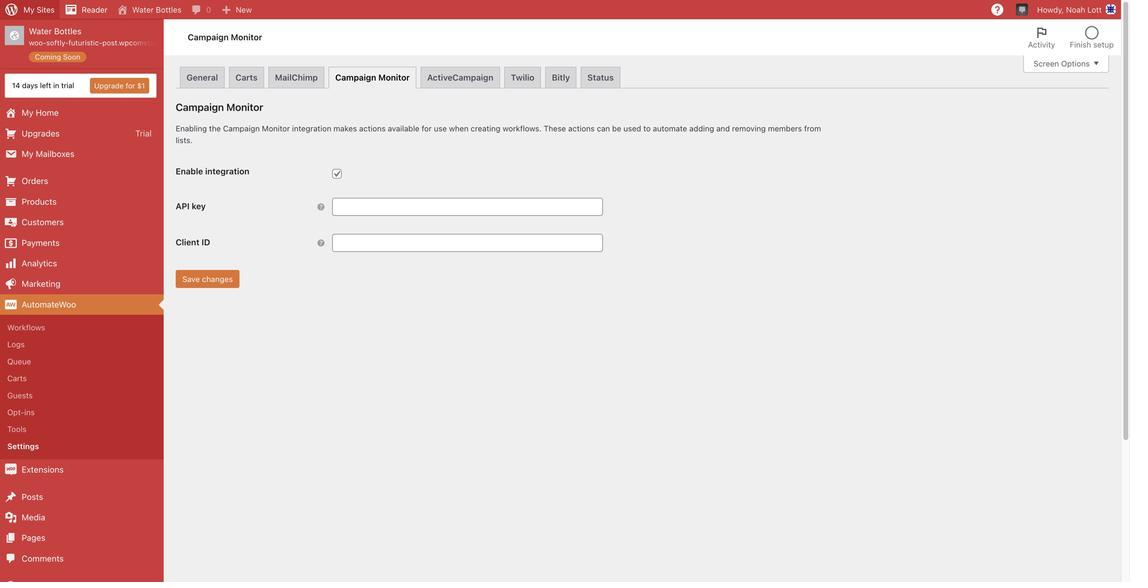 Task type: vqa. For each thing, say whether or not it's contained in the screenshot.
Campaign
yes



Task type: describe. For each thing, give the bounding box(es) containing it.
and
[[717, 124, 730, 133]]

payments
[[22, 238, 60, 248]]

new link
[[216, 0, 257, 19]]

sites
[[37, 5, 55, 14]]

tab list containing activity
[[1022, 19, 1122, 55]]

client id
[[176, 238, 210, 248]]

days
[[22, 81, 38, 90]]

can
[[597, 124, 610, 133]]

screen options
[[1034, 59, 1091, 68]]

trial
[[61, 81, 74, 90]]

removing
[[733, 124, 766, 133]]

finish setup button
[[1063, 19, 1122, 55]]

monitor inside enabling the campaign monitor integration makes actions available for use when creating workflows. these actions can be used to automate adding and removing members from lists.
[[262, 124, 290, 133]]

enable
[[176, 166, 203, 176]]

0 horizontal spatial integration
[[205, 166, 250, 176]]

post.wpcomstaging.com
[[102, 39, 185, 47]]

id
[[202, 238, 210, 248]]

campaign inside enabling the campaign monitor integration makes actions available for use when creating workflows. these actions can be used to automate adding and removing members from lists.
[[223, 124, 260, 133]]

notification image
[[1018, 4, 1028, 14]]

general link
[[180, 67, 225, 88]]

my home link
[[0, 103, 164, 123]]

bottles for water bottles
[[156, 5, 182, 14]]

14
[[12, 81, 20, 90]]

bitly
[[552, 73, 570, 82]]

1 horizontal spatial carts
[[236, 73, 258, 82]]

activity
[[1029, 40, 1056, 49]]

posts
[[22, 492, 43, 502]]

upgrade for $1
[[94, 82, 145, 90]]

automatewoo link
[[0, 295, 164, 315]]

used
[[624, 124, 642, 133]]

setup
[[1094, 40, 1115, 49]]

guests
[[7, 391, 33, 400]]

0 link
[[186, 0, 216, 19]]

comments link
[[0, 549, 164, 570]]

enabling the campaign monitor integration makes actions available for use when creating workflows. these actions can be used to automate adding and removing members from lists.
[[176, 124, 822, 145]]

orders link
[[0, 171, 164, 192]]

ins
[[24, 408, 35, 417]]

my mailboxes link
[[0, 144, 164, 164]]

my for my home
[[22, 108, 33, 118]]

reader
[[82, 5, 108, 14]]

main menu navigation
[[0, 19, 185, 583]]

my mailboxes
[[22, 149, 75, 159]]

pages link
[[0, 529, 164, 549]]

when
[[449, 124, 469, 133]]

toolbar navigation
[[0, 0, 1122, 22]]

extensions link
[[0, 460, 164, 481]]

guests link
[[0, 387, 164, 404]]

water bottles woo-softly-futuristic-post.wpcomstaging.com coming soon
[[29, 26, 185, 61]]

extensions
[[22, 465, 64, 475]]

water for water bottles woo-softly-futuristic-post.wpcomstaging.com coming soon
[[29, 26, 52, 36]]

opt-ins link
[[0, 404, 164, 421]]

finish setup
[[1071, 40, 1115, 49]]

tools
[[7, 425, 27, 434]]

twilio link
[[505, 67, 541, 88]]

payments link
[[0, 233, 164, 253]]

members
[[769, 124, 803, 133]]

my sites
[[23, 5, 55, 14]]

creating
[[471, 124, 501, 133]]

status link
[[581, 67, 621, 88]]

campaign up enabling
[[176, 101, 224, 113]]

trial
[[135, 128, 152, 138]]

available
[[388, 124, 420, 133]]

customers
[[22, 217, 64, 227]]

soon
[[63, 53, 80, 61]]

left
[[40, 81, 51, 90]]

campaign up makes
[[336, 73, 376, 82]]

1 horizontal spatial carts link
[[229, 67, 264, 88]]

marketing link
[[0, 274, 164, 295]]

logs
[[7, 340, 25, 349]]

settings link
[[0, 438, 164, 455]]

my sites link
[[0, 0, 60, 19]]

comments
[[22, 554, 64, 564]]

queue link
[[0, 353, 164, 370]]

makes
[[334, 124, 357, 133]]

coming
[[35, 53, 61, 61]]

14 days left in trial
[[12, 81, 74, 90]]

integration inside enabling the campaign monitor integration makes actions available for use when creating workflows. these actions can be used to automate adding and removing members from lists.
[[292, 124, 332, 133]]



Task type: locate. For each thing, give the bounding box(es) containing it.
Client ID text field
[[332, 234, 603, 252]]

from
[[805, 124, 822, 133]]

screen options button
[[1024, 55, 1110, 73]]

twilio
[[511, 73, 535, 82]]

1 vertical spatial for
[[422, 124, 432, 133]]

0 horizontal spatial actions
[[359, 124, 386, 133]]

activecampaign link
[[421, 67, 500, 88]]

water up woo-
[[29, 26, 52, 36]]

carts
[[236, 73, 258, 82], [7, 374, 27, 383]]

new
[[236, 5, 252, 14]]

carts right the "general"
[[236, 73, 258, 82]]

for inside button
[[126, 82, 135, 90]]

enabling
[[176, 124, 207, 133]]

0 vertical spatial my
[[23, 5, 34, 14]]

the
[[209, 124, 221, 133]]

for left $1
[[126, 82, 135, 90]]

to
[[644, 124, 651, 133]]

water up post.wpcomstaging.com
[[132, 5, 154, 14]]

lists.
[[176, 136, 193, 145]]

queue
[[7, 357, 31, 366]]

integration
[[292, 124, 332, 133], [205, 166, 250, 176]]

upgrades
[[22, 128, 60, 138]]

for
[[126, 82, 135, 90], [422, 124, 432, 133]]

actions left can
[[569, 124, 595, 133]]

activity button
[[1022, 19, 1063, 55]]

1 horizontal spatial for
[[422, 124, 432, 133]]

my for my sites
[[23, 5, 34, 14]]

opt-ins
[[7, 408, 35, 417]]

campaign right the
[[223, 124, 260, 133]]

adding
[[690, 124, 715, 133]]

bottles inside toolbar navigation
[[156, 5, 182, 14]]

howdy, noah lott
[[1038, 5, 1103, 14]]

for inside enabling the campaign monitor integration makes actions available for use when creating workflows. these actions can be used to automate adding and removing members from lists.
[[422, 124, 432, 133]]

campaign monitor link
[[329, 67, 417, 89]]

upgrade for $1 button
[[90, 78, 149, 94]]

screen
[[1034, 59, 1060, 68]]

softly-
[[46, 39, 69, 47]]

api
[[176, 202, 190, 211]]

campaign
[[188, 32, 229, 42], [336, 73, 376, 82], [176, 101, 224, 113], [223, 124, 260, 133]]

home
[[36, 108, 59, 118]]

my inside my mailboxes link
[[22, 149, 33, 159]]

water
[[132, 5, 154, 14], [29, 26, 52, 36]]

these
[[544, 124, 566, 133]]

for left use
[[422, 124, 432, 133]]

0 vertical spatial water
[[132, 5, 154, 14]]

reader link
[[60, 0, 112, 19]]

my left home
[[22, 108, 33, 118]]

1 vertical spatial water
[[29, 26, 52, 36]]

mailchimp link
[[269, 67, 325, 88]]

Enable integration checkbox
[[332, 169, 342, 179]]

options
[[1062, 59, 1091, 68]]

opt-
[[7, 408, 24, 417]]

bottles inside water bottles woo-softly-futuristic-post.wpcomstaging.com coming soon
[[54, 26, 82, 36]]

carts link up the opt-ins link
[[0, 370, 164, 387]]

water bottles
[[132, 5, 182, 14]]

tab list
[[1022, 19, 1122, 55]]

orders
[[22, 176, 48, 186]]

use
[[434, 124, 447, 133]]

carts inside main menu navigation
[[7, 374, 27, 383]]

my for my mailboxes
[[22, 149, 33, 159]]

woo-
[[29, 39, 46, 47]]

water bottles link
[[112, 0, 186, 19]]

my inside my home link
[[22, 108, 33, 118]]

0 horizontal spatial for
[[126, 82, 135, 90]]

bottles for water bottles woo-softly-futuristic-post.wpcomstaging.com coming soon
[[54, 26, 82, 36]]

my home
[[22, 108, 59, 118]]

carts link
[[229, 67, 264, 88], [0, 370, 164, 387]]

general
[[187, 73, 218, 82]]

my down upgrades at top
[[22, 149, 33, 159]]

tools link
[[0, 421, 164, 438]]

campaign monitor up the
[[176, 101, 263, 113]]

0 vertical spatial for
[[126, 82, 135, 90]]

1 horizontal spatial water
[[132, 5, 154, 14]]

0 horizontal spatial water
[[29, 26, 52, 36]]

1 actions from the left
[[359, 124, 386, 133]]

$1
[[137, 82, 145, 90]]

2 vertical spatial my
[[22, 149, 33, 159]]

analytics
[[22, 259, 57, 269]]

water inside water bottles woo-softly-futuristic-post.wpcomstaging.com coming soon
[[29, 26, 52, 36]]

1 vertical spatial campaign monitor
[[336, 73, 410, 82]]

1 vertical spatial integration
[[205, 166, 250, 176]]

workflows link
[[0, 319, 164, 336]]

logs link
[[0, 336, 164, 353]]

0 horizontal spatial carts link
[[0, 370, 164, 387]]

key
[[192, 202, 206, 211]]

client
[[176, 238, 200, 248]]

automatewoo
[[22, 300, 76, 310]]

2 vertical spatial campaign monitor
[[176, 101, 263, 113]]

status
[[588, 73, 614, 82]]

1 horizontal spatial bottles
[[156, 5, 182, 14]]

posts link
[[0, 487, 164, 508]]

marketing
[[22, 279, 60, 289]]

carts down queue
[[7, 374, 27, 383]]

0 vertical spatial bottles
[[156, 5, 182, 14]]

1 vertical spatial my
[[22, 108, 33, 118]]

1 vertical spatial carts link
[[0, 370, 164, 387]]

0 horizontal spatial bottles
[[54, 26, 82, 36]]

bottles
[[156, 5, 182, 14], [54, 26, 82, 36]]

activecampaign
[[428, 73, 494, 82]]

bitly link
[[546, 67, 577, 88]]

integration right the enable
[[205, 166, 250, 176]]

actions
[[359, 124, 386, 133], [569, 124, 595, 133]]

api key
[[176, 202, 206, 211]]

bottles left 0 link
[[156, 5, 182, 14]]

water for water bottles
[[132, 5, 154, 14]]

campaign monitor up makes
[[336, 73, 410, 82]]

upgrade
[[94, 82, 124, 90]]

1 vertical spatial carts
[[7, 374, 27, 383]]

API key password field
[[332, 198, 603, 216]]

customers link
[[0, 212, 164, 233]]

in
[[53, 81, 59, 90]]

media
[[22, 513, 45, 523]]

pages
[[22, 534, 45, 544]]

water inside toolbar navigation
[[132, 5, 154, 14]]

campaign monitor down new link
[[188, 32, 262, 42]]

bottles up softly-
[[54, 26, 82, 36]]

actions right makes
[[359, 124, 386, 133]]

be
[[613, 124, 622, 133]]

workflows.
[[503, 124, 542, 133]]

0 vertical spatial campaign monitor
[[188, 32, 262, 42]]

2 actions from the left
[[569, 124, 595, 133]]

campaign down 0
[[188, 32, 229, 42]]

0 vertical spatial carts
[[236, 73, 258, 82]]

my inside my sites link
[[23, 5, 34, 14]]

settings
[[7, 442, 39, 451]]

howdy,
[[1038, 5, 1065, 14]]

products
[[22, 197, 57, 207]]

automate
[[653, 124, 688, 133]]

1 vertical spatial bottles
[[54, 26, 82, 36]]

1 horizontal spatial actions
[[569, 124, 595, 133]]

my left sites at top
[[23, 5, 34, 14]]

integration left makes
[[292, 124, 332, 133]]

0 horizontal spatial carts
[[7, 374, 27, 383]]

analytics link
[[0, 253, 164, 274]]

None submit
[[176, 270, 240, 289]]

carts link right general link
[[229, 67, 264, 88]]

1 horizontal spatial integration
[[292, 124, 332, 133]]

finish
[[1071, 40, 1092, 49]]

0 vertical spatial integration
[[292, 124, 332, 133]]

0 vertical spatial carts link
[[229, 67, 264, 88]]



